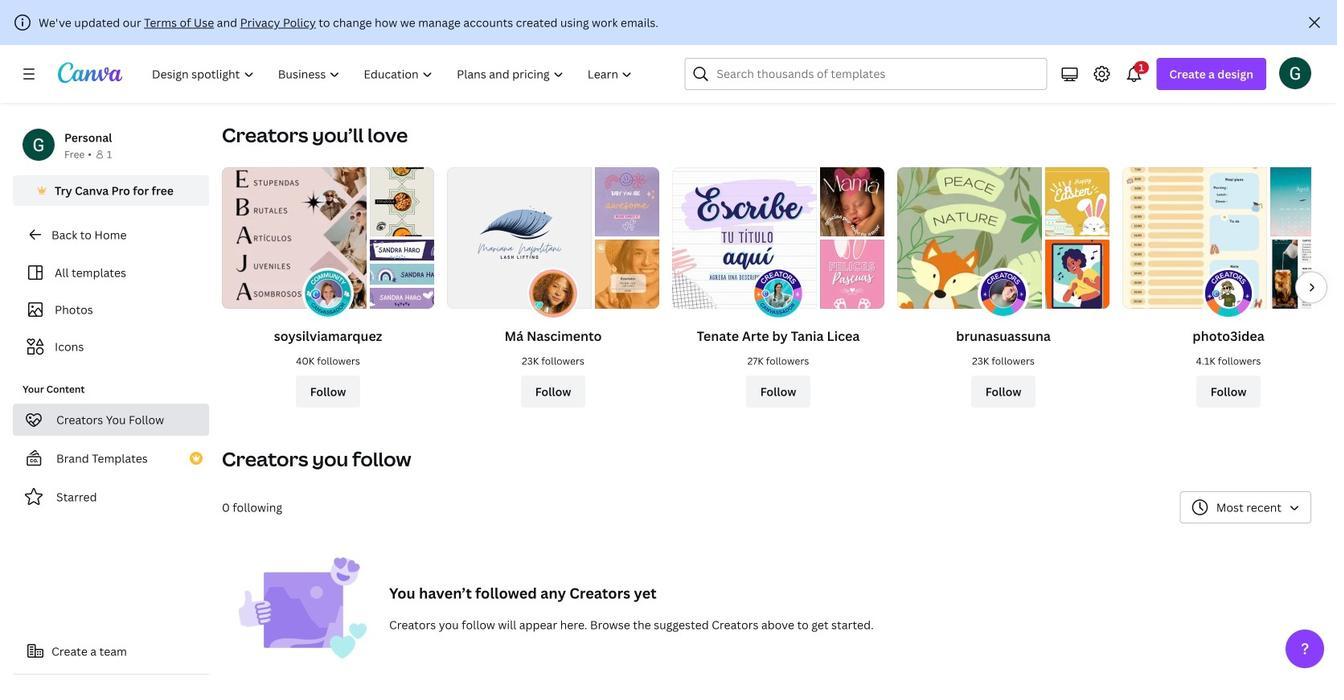 Task type: vqa. For each thing, say whether or not it's contained in the screenshot.
top level navigation Element
yes



Task type: describe. For each thing, give the bounding box(es) containing it.
greg robinson image
[[1279, 57, 1311, 89]]

Search search field
[[717, 59, 1037, 89]]



Task type: locate. For each thing, give the bounding box(es) containing it.
None search field
[[685, 58, 1047, 90]]

top level navigation element
[[142, 58, 646, 90]]



